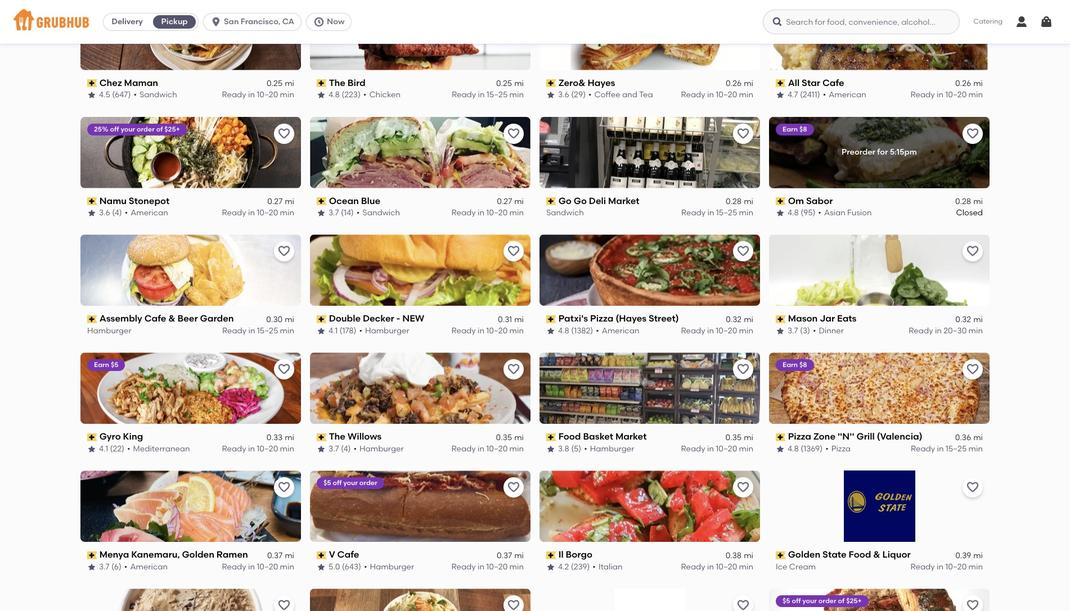 Task type: describe. For each thing, give the bounding box(es) containing it.
mi for namu stonepot
[[285, 197, 294, 206]]

1 horizontal spatial svg image
[[772, 16, 783, 28]]

mi for assembly cafe & beer garden
[[285, 315, 294, 325]]

ramen
[[217, 550, 248, 561]]

10–20 for ocean blue
[[486, 208, 508, 218]]

coffee
[[595, 90, 620, 100]]

• dinner
[[813, 326, 844, 336]]

10–20 for gyro king
[[257, 444, 278, 454]]

• american for star
[[823, 90, 866, 100]]

0.39 mi
[[956, 551, 983, 561]]

assembly cafe & beer garden logo image
[[80, 235, 301, 306]]

mason
[[788, 314, 818, 324]]

chicken
[[369, 90, 401, 100]]

5:15pm
[[890, 147, 917, 157]]

• for zone
[[826, 444, 829, 454]]

2 horizontal spatial off
[[792, 598, 801, 606]]

ice
[[776, 563, 788, 572]]

mason jar eats
[[788, 314, 857, 324]]

san francisco, ca
[[224, 17, 294, 26]]

• american for kanemaru,
[[124, 563, 168, 572]]

0.26 mi for zero& hayes
[[726, 79, 753, 88]]

hamburger for double decker - new
[[365, 326, 409, 336]]

0 horizontal spatial $5
[[111, 361, 118, 369]]

ready in 10–20 min for v cafe
[[452, 563, 524, 572]]

hayes
[[588, 77, 615, 88]]

go go deli market
[[559, 196, 640, 206]]

menya kanemaru, golden ramen
[[99, 550, 248, 561]]

earn for pizza zone ''n'' grill (valencia)
[[783, 361, 798, 369]]

1 horizontal spatial svg image
[[1015, 15, 1029, 29]]

food basket market logo image
[[540, 353, 760, 424]]

mi for zero& hayes
[[744, 79, 753, 88]]

(95)
[[801, 208, 816, 218]]

food basket market
[[559, 432, 647, 442]]

v cafe logo image
[[310, 471, 531, 543]]

4.2
[[558, 563, 569, 572]]

save this restaurant image for patxi's pizza (hayes street)
[[737, 245, 750, 259]]

in for namu stonepot
[[248, 208, 255, 218]]

patxi's
[[559, 314, 588, 324]]

ready in 15–25 min for the bird
[[452, 90, 524, 100]]

$5 off your order
[[324, 480, 377, 487]]

all star cafe
[[788, 77, 844, 88]]

3.8
[[558, 444, 569, 454]]

0.38 mi
[[726, 551, 753, 561]]

2 horizontal spatial svg image
[[1040, 15, 1053, 29]]

min for ocean blue
[[510, 208, 524, 218]]

hamburger for food basket market
[[590, 444, 634, 454]]

save this restaurant button for the willows logo at the left of the page
[[504, 360, 524, 380]]

earn $5
[[94, 361, 118, 369]]

mi for mason jar eats
[[974, 315, 983, 325]]

francisco,
[[241, 17, 280, 26]]

4.7 (2411)
[[788, 90, 820, 100]]

mi for double decker - new
[[514, 315, 524, 325]]

blue
[[361, 196, 380, 206]]

2 horizontal spatial sandwich
[[546, 208, 584, 218]]

$25+ for $5 off your order of $25+
[[846, 598, 862, 606]]

tea
[[639, 90, 653, 100]]

il borgo
[[559, 550, 593, 561]]

save this restaurant button for "ocean blue logo"
[[504, 124, 524, 144]]

(239)
[[571, 563, 590, 572]]

3.7 (4)
[[329, 444, 351, 454]]

asian
[[824, 208, 846, 218]]

ready in 10–20 min for ocean blue
[[452, 208, 524, 218]]

15–25 for assembly cafe & beer garden
[[257, 326, 278, 336]]

4.5 (647)
[[99, 90, 131, 100]]

the for the willows
[[329, 432, 345, 442]]

0.27 for stonepot
[[267, 197, 283, 206]]

grill
[[857, 432, 875, 442]]

• asian fusion
[[818, 208, 872, 218]]

• for borgo
[[593, 563, 596, 572]]

3.7 (3)
[[788, 326, 810, 336]]

king
[[123, 432, 143, 442]]

• for basket
[[584, 444, 587, 454]]

25% off your order of $25+
[[94, 125, 180, 133]]

maman
[[124, 77, 158, 88]]

0.35 for the willows
[[496, 433, 512, 443]]

0 vertical spatial &
[[168, 314, 175, 324]]

decker
[[363, 314, 394, 324]]

pickup button
[[151, 13, 198, 31]]

gyro king logo image
[[80, 353, 301, 424]]

golden state food & liquor logo image
[[844, 471, 915, 543]]

gyro king
[[99, 432, 143, 442]]

zero& hayes
[[559, 77, 615, 88]]

dinner
[[819, 326, 844, 336]]

0.31 mi
[[498, 315, 524, 325]]

street)
[[649, 314, 679, 324]]

menya
[[99, 550, 129, 561]]

assembly
[[99, 314, 142, 324]]

eats
[[837, 314, 857, 324]]

$8 for pizza
[[800, 361, 807, 369]]

0.28 for go go deli market
[[726, 197, 742, 206]]

closed
[[956, 208, 983, 218]]

ready for all star cafe
[[911, 90, 935, 100]]

state
[[823, 550, 847, 561]]

your for cafe
[[343, 480, 358, 487]]

preorder for 5:15pm
[[842, 147, 917, 157]]

in for the bird
[[478, 90, 485, 100]]

main navigation navigation
[[0, 0, 1070, 44]]

4.2 (239)
[[558, 563, 590, 572]]

5.0
[[329, 563, 340, 572]]

ready for il borgo
[[681, 563, 705, 572]]

save this restaurant image for golden state food & liquor
[[966, 481, 980, 495]]

4.1 for double decker - new
[[329, 326, 338, 336]]

1 go from the left
[[559, 196, 572, 206]]

save this restaurant image for "ocean blue logo"
[[507, 127, 521, 140]]

save this restaurant button for all star cafe logo
[[963, 5, 983, 26]]

zero& hayes logo image
[[540, 0, 760, 70]]

ready in 10–20 min for namu stonepot
[[222, 208, 294, 218]]

• pizza
[[826, 444, 851, 454]]

asian box logo image
[[310, 589, 531, 612]]

ready for pizza zone ''n'' grill (valencia)
[[911, 444, 935, 454]]

0.27 for blue
[[497, 197, 512, 206]]

• coffee and tea
[[589, 90, 653, 100]]

cafe for assembly cafe & beer garden
[[144, 314, 166, 324]]

jar
[[820, 314, 835, 324]]

star icon image for om sabor
[[776, 209, 785, 218]]

the for the bird
[[329, 77, 345, 88]]

0.37 mi for v cafe
[[497, 551, 524, 561]]

all star cafe logo image
[[769, 0, 990, 70]]

subscription pass image for om sabor
[[776, 197, 786, 205]]

(3)
[[800, 326, 810, 336]]

svg image inside san francisco, ca button
[[211, 16, 222, 28]]

0 vertical spatial cafe
[[823, 77, 844, 88]]

fusion
[[847, 208, 872, 218]]

0.28 mi for go go deli market
[[726, 197, 753, 206]]

0.36 mi
[[955, 433, 983, 443]]

ready for zero& hayes
[[681, 90, 705, 100]]

star
[[802, 77, 820, 88]]

(1369)
[[801, 444, 823, 454]]

subscription pass image for golden state food & liquor
[[776, 552, 786, 560]]

ready for assembly cafe & beer garden
[[222, 326, 247, 336]]

ready in 10–20 min for menya kanemaru, golden ramen
[[222, 563, 294, 572]]

0.32 for mason jar eats
[[956, 315, 971, 325]]

$5 off your order of $25+
[[783, 598, 862, 606]]

0 horizontal spatial food
[[559, 432, 581, 442]]

3.6 for namu stonepot
[[99, 208, 110, 218]]

• for pizza
[[596, 326, 599, 336]]

0.30
[[266, 315, 283, 325]]

save this restaurant image for assembly cafe & beer garden
[[277, 245, 291, 259]]

ready in 10–20 min for food basket market
[[681, 444, 753, 454]]

double
[[329, 314, 361, 324]]

$25+ for 25% off your order of $25+
[[164, 125, 180, 133]]

namu stonepot
[[99, 196, 170, 206]]

1 golden from the left
[[182, 550, 214, 561]]

0.32 mi for mason jar eats
[[956, 315, 983, 325]]

save this restaurant image for 'diana market no 2 logo'
[[737, 599, 750, 612]]

25%
[[94, 125, 108, 133]]

-
[[396, 314, 400, 324]]

the willows logo image
[[310, 353, 531, 424]]

ready for v cafe
[[452, 563, 476, 572]]

san
[[224, 17, 239, 26]]

1 vertical spatial food
[[849, 550, 871, 561]]

ready for food basket market
[[681, 444, 705, 454]]

3.7 (6)
[[99, 563, 121, 572]]

off for namu
[[110, 125, 119, 133]]

double decker - new logo image
[[310, 235, 531, 306]]

earn for om sabor
[[783, 125, 798, 133]]

cream
[[789, 563, 816, 572]]

10–20 for zero& hayes
[[716, 90, 737, 100]]

hamburger down the assembly
[[87, 326, 131, 336]]

the bird logo image
[[310, 0, 531, 70]]

10–20 for all star cafe
[[946, 90, 967, 100]]

(6)
[[111, 563, 121, 572]]

patxi's pizza (hayes street) logo image
[[540, 235, 760, 306]]

subscription pass image for mason jar eats
[[776, 316, 786, 323]]

gyro
[[99, 432, 121, 442]]

dickey's barbecue pit logo image
[[769, 589, 990, 612]]

3.6 (29)
[[558, 90, 586, 100]]

mi for patxi's pizza (hayes street)
[[744, 315, 753, 325]]

star icon image for il borgo
[[546, 563, 555, 572]]

svg image inside now button
[[313, 16, 325, 28]]

''n''
[[838, 432, 855, 442]]

min for il borgo
[[739, 563, 753, 572]]

american for star
[[829, 90, 866, 100]]

ready in 10–20 min for patxi's pizza (hayes street)
[[681, 326, 753, 336]]

ocean blue logo image
[[310, 117, 531, 188]]

sabor
[[806, 196, 833, 206]]

0.25 for bird
[[496, 79, 512, 88]]

v cafe
[[329, 550, 359, 561]]

0 vertical spatial market
[[608, 196, 640, 206]]

(4) for namu
[[112, 208, 122, 218]]

save this restaurant button for asian box logo
[[504, 596, 524, 612]]

2 horizontal spatial your
[[803, 598, 817, 606]]

4.8 (223)
[[329, 90, 361, 100]]

10–20 for the willows
[[486, 444, 508, 454]]

in for ocean blue
[[478, 208, 484, 218]]

subscription pass image for patxi's pizza (hayes street)
[[546, 316, 556, 323]]

mi for chez maman
[[285, 79, 294, 88]]

3.8 (5)
[[558, 444, 581, 454]]

• sandwich for chez maman
[[134, 90, 177, 100]]

ready in 10–20 min for zero& hayes
[[681, 90, 753, 100]]

catering
[[974, 18, 1003, 25]]



Task type: vqa. For each thing, say whether or not it's contained in the screenshot.
Bowls 'image' at the top right of the page
no



Task type: locate. For each thing, give the bounding box(es) containing it.
sandwich down maman at the top of the page
[[140, 90, 177, 100]]

1 0.28 mi from the left
[[726, 197, 753, 206]]

10–20 for chez maman
[[257, 90, 278, 100]]

$5 down ice
[[783, 598, 790, 606]]

catering button
[[966, 9, 1011, 35]]

& left the beer
[[168, 314, 175, 324]]

10–20 for food basket market
[[716, 444, 737, 454]]

ca
[[282, 17, 294, 26]]

3.6 down namu
[[99, 208, 110, 218]]

• right (239)
[[593, 563, 596, 572]]

and
[[622, 90, 637, 100]]

diana market no 2 logo image
[[614, 589, 686, 612]]

• right the (643)
[[364, 563, 367, 572]]

1 0.35 from the left
[[496, 433, 512, 443]]

borgo
[[566, 550, 593, 561]]

order down willows
[[359, 480, 377, 487]]

star icon image left 3.6 (4)
[[87, 209, 96, 218]]

save this restaurant image for food basket market logo at bottom
[[737, 363, 750, 377]]

subscription pass image up ice
[[776, 552, 786, 560]]

1 horizontal spatial food
[[849, 550, 871, 561]]

• hamburger down decker
[[359, 326, 409, 336]]

4.1 left (22)
[[99, 444, 108, 454]]

hamburger down willows
[[360, 444, 404, 454]]

save this restaurant image
[[277, 9, 291, 22], [737, 127, 750, 140], [966, 127, 980, 140], [277, 245, 291, 259], [737, 245, 750, 259], [507, 363, 521, 377], [507, 481, 521, 495], [737, 481, 750, 495], [966, 481, 980, 495], [966, 599, 980, 612]]

• hamburger right the (643)
[[364, 563, 414, 572]]

0 horizontal spatial cafe
[[144, 314, 166, 324]]

star icon image left 5.0
[[317, 563, 326, 572]]

order
[[137, 125, 155, 133], [359, 480, 377, 487], [819, 598, 837, 606]]

1 vertical spatial $25+
[[846, 598, 862, 606]]

2 0.27 from the left
[[497, 197, 512, 206]]

2 0.37 mi from the left
[[497, 551, 524, 561]]

0 vertical spatial pizza
[[590, 314, 614, 324]]

0.26 mi for all star cafe
[[956, 79, 983, 88]]

1 0.28 from the left
[[726, 197, 742, 206]]

0 horizontal spatial 0.27
[[267, 197, 283, 206]]

10–20 for double decker - new
[[486, 326, 508, 336]]

0.27 mi for ocean blue
[[497, 197, 524, 206]]

0.37
[[267, 551, 283, 561], [497, 551, 512, 561]]

0.27 mi
[[267, 197, 294, 206], [497, 197, 524, 206]]

0 horizontal spatial svg image
[[211, 16, 222, 28]]

1 vertical spatial of
[[838, 598, 845, 606]]

off down ice cream
[[792, 598, 801, 606]]

1 0.25 from the left
[[267, 79, 283, 88]]

preorder
[[842, 147, 876, 157]]

ready for chez maman
[[222, 90, 246, 100]]

mi for food basket market
[[744, 433, 753, 443]]

go
[[559, 196, 572, 206], [574, 196, 587, 206]]

• right (14)
[[357, 208, 360, 218]]

0.37 mi
[[267, 551, 294, 561], [497, 551, 524, 561]]

1 vertical spatial &
[[873, 550, 880, 561]]

earn down the 4.7
[[783, 125, 798, 133]]

0 horizontal spatial 4.1
[[99, 444, 108, 454]]

3.6 for zero& hayes
[[558, 90, 569, 100]]

in for pizza zone ''n'' grill (valencia)
[[937, 444, 944, 454]]

american for stonepot
[[131, 208, 168, 218]]

0 horizontal spatial your
[[121, 125, 135, 133]]

american down kanemaru,
[[130, 563, 168, 572]]

0 horizontal spatial golden
[[182, 550, 214, 561]]

10–20 for menya kanemaru, golden ramen
[[257, 563, 278, 572]]

svg image
[[1015, 15, 1029, 29], [211, 16, 222, 28]]

0 horizontal spatial 0.37 mi
[[267, 551, 294, 561]]

15–25
[[487, 90, 508, 100], [716, 208, 737, 218], [257, 326, 278, 336], [946, 444, 967, 454]]

0 horizontal spatial &
[[168, 314, 175, 324]]

0 horizontal spatial 0.32 mi
[[726, 315, 753, 325]]

0 horizontal spatial 0.28 mi
[[726, 197, 753, 206]]

cafe
[[823, 77, 844, 88], [144, 314, 166, 324], [337, 550, 359, 561]]

min for zero& hayes
[[739, 90, 753, 100]]

star icon image left 3.6 (29)
[[546, 91, 555, 100]]

1 horizontal spatial 0.32 mi
[[956, 315, 983, 325]]

1 horizontal spatial 4.1
[[329, 326, 338, 336]]

(223)
[[342, 90, 361, 100]]

1 horizontal spatial 0.27
[[497, 197, 512, 206]]

ice cream
[[776, 563, 816, 572]]

mi for pizza zone ''n'' grill (valencia)
[[974, 433, 983, 443]]

0 horizontal spatial 0.26
[[726, 79, 742, 88]]

1 0.26 mi from the left
[[726, 79, 753, 88]]

0 vertical spatial 3.6
[[558, 90, 569, 100]]

4.7
[[788, 90, 798, 100]]

• for willows
[[354, 444, 357, 454]]

ready in 10–20 min for golden state food & liquor
[[911, 563, 983, 572]]

hamburger right the (643)
[[370, 563, 414, 572]]

save this restaurant button for the il borgo logo
[[733, 478, 753, 498]]

star icon image for all star cafe
[[776, 91, 785, 100]]

pizza for •
[[832, 444, 851, 454]]

• down the willows
[[354, 444, 357, 454]]

0.26 for zero& hayes
[[726, 79, 742, 88]]

sandwich down go go deli market
[[546, 208, 584, 218]]

0.37 for menya kanemaru, golden ramen
[[267, 551, 283, 561]]

ready for mason jar eats
[[909, 326, 933, 336]]

2 the from the top
[[329, 432, 345, 442]]

pizza up 4.8 (1369)
[[788, 432, 811, 442]]

golden state food & liquor
[[788, 550, 911, 561]]

earn down 3.7 (3)
[[783, 361, 798, 369]]

min for namu stonepot
[[280, 208, 294, 218]]

0 horizontal spatial (4)
[[112, 208, 122, 218]]

1 horizontal spatial 0.37
[[497, 551, 512, 561]]

3.7 down the willows
[[329, 444, 339, 454]]

your
[[121, 125, 135, 133], [343, 480, 358, 487], [803, 598, 817, 606]]

namu stonepot logo image
[[80, 117, 301, 188]]

1 horizontal spatial 3.6
[[558, 90, 569, 100]]

2 0.35 from the left
[[726, 433, 742, 443]]

subscription pass image for zero& hayes
[[546, 79, 556, 87]]

sandwich down blue
[[363, 208, 400, 218]]

star icon image left 4.8 (1369)
[[776, 445, 785, 454]]

ready in 10–20 min for the willows
[[452, 444, 524, 454]]

0.28 for om sabor
[[955, 197, 971, 206]]

your right 25%
[[121, 125, 135, 133]]

0 horizontal spatial 0.25 mi
[[267, 79, 294, 88]]

0 horizontal spatial svg image
[[313, 16, 325, 28]]

(178)
[[340, 326, 356, 336]]

4.8 (1382)
[[558, 326, 593, 336]]

patxi's pizza (hayes street)
[[559, 314, 679, 324]]

1 0.32 from the left
[[726, 315, 742, 325]]

ready in 10–20 min for chez maman
[[222, 90, 294, 100]]

2 0.37 from the left
[[497, 551, 512, 561]]

1 horizontal spatial 0.37 mi
[[497, 551, 524, 561]]

sandwich
[[140, 90, 177, 100], [363, 208, 400, 218], [546, 208, 584, 218]]

2 horizontal spatial $5
[[783, 598, 790, 606]]

1 0.27 mi from the left
[[267, 197, 294, 206]]

1 vertical spatial 3.6
[[99, 208, 110, 218]]

0.39
[[956, 551, 971, 561]]

ocean
[[329, 196, 359, 206]]

ready
[[222, 90, 246, 100], [452, 90, 476, 100], [681, 90, 705, 100], [911, 90, 935, 100], [222, 208, 246, 218], [452, 208, 476, 218], [681, 208, 706, 218], [222, 326, 247, 336], [452, 326, 476, 336], [681, 326, 705, 336], [909, 326, 933, 336], [222, 444, 246, 454], [452, 444, 476, 454], [681, 444, 705, 454], [911, 444, 935, 454], [222, 563, 246, 572], [452, 563, 476, 572], [681, 563, 705, 572], [911, 563, 935, 572]]

ready in 20–30 min
[[909, 326, 983, 336]]

min for food basket market
[[739, 444, 753, 454]]

star icon image for namu stonepot
[[87, 209, 96, 218]]

pizza zone ''n'' grill (valencia)
[[788, 432, 923, 442]]

bird
[[348, 77, 366, 88]]

subscription pass image left basket
[[546, 434, 556, 442]]

mi for the bird
[[514, 79, 524, 88]]

1 horizontal spatial order
[[359, 480, 377, 487]]

2 vertical spatial $5
[[783, 598, 790, 606]]

hamburger down decker
[[365, 326, 409, 336]]

• italian
[[593, 563, 623, 572]]

in for mason jar eats
[[935, 326, 942, 336]]

liquor
[[883, 550, 911, 561]]

pizza for patxi's
[[590, 314, 614, 324]]

1 horizontal spatial 0.35 mi
[[726, 433, 753, 443]]

subscription pass image left chez
[[87, 79, 97, 87]]

in for chez maman
[[248, 90, 255, 100]]

1 horizontal spatial 0.26 mi
[[956, 79, 983, 88]]

chez maman
[[99, 77, 158, 88]]

willows
[[348, 432, 382, 442]]

save this restaurant button for menya kanemaru, golden ramen logo
[[274, 478, 294, 498]]

min for go go deli market
[[739, 208, 753, 218]]

0 horizontal spatial 0.27 mi
[[267, 197, 294, 206]]

• american down kanemaru,
[[124, 563, 168, 572]]

1 horizontal spatial go
[[574, 196, 587, 206]]

10–20
[[257, 90, 278, 100], [716, 90, 737, 100], [946, 90, 967, 100], [257, 208, 278, 218], [486, 208, 508, 218], [486, 326, 508, 336], [716, 326, 737, 336], [257, 444, 278, 454], [486, 444, 508, 454], [716, 444, 737, 454], [257, 563, 278, 572], [486, 563, 508, 572], [716, 563, 737, 572], [946, 563, 967, 572]]

1 horizontal spatial your
[[343, 480, 358, 487]]

1 horizontal spatial (4)
[[341, 444, 351, 454]]

earn for gyro king
[[94, 361, 109, 369]]

4.8 left (223) in the left top of the page
[[329, 90, 340, 100]]

subscription pass image left zero&
[[546, 79, 556, 87]]

1 0.27 from the left
[[267, 197, 283, 206]]

pizza zone ''n'' grill (valencia) logo image
[[769, 353, 990, 424]]

0 vertical spatial (4)
[[112, 208, 122, 218]]

2 0.35 mi from the left
[[726, 433, 753, 443]]

1 $8 from the top
[[800, 125, 807, 133]]

star icon image left the 4.7
[[776, 91, 785, 100]]

• right (1382)
[[596, 326, 599, 336]]

american down stonepot on the left top of the page
[[131, 208, 168, 218]]

1 0.32 mi from the left
[[726, 315, 753, 325]]

ready for namu stonepot
[[222, 208, 246, 218]]

sandwich for maman
[[140, 90, 177, 100]]

• right (5) at the right of page
[[584, 444, 587, 454]]

0.26 mi
[[726, 79, 753, 88], [956, 79, 983, 88]]

your down 3.7 (4) at left bottom
[[343, 480, 358, 487]]

ready in 10–20 min for all star cafe
[[911, 90, 983, 100]]

min for the willows
[[510, 444, 524, 454]]

(4) down the willows
[[341, 444, 351, 454]]

the up 3.7 (4) at left bottom
[[329, 432, 345, 442]]

4.1 left (178)
[[329, 326, 338, 336]]

1 horizontal spatial 0.26
[[956, 79, 971, 88]]

• right (6)
[[124, 563, 127, 572]]

subscription pass image left all
[[776, 79, 786, 87]]

2 vertical spatial cafe
[[337, 550, 359, 561]]

your down cream
[[803, 598, 817, 606]]

1 0.37 from the left
[[267, 551, 283, 561]]

cafe up the (643)
[[337, 550, 359, 561]]

zone
[[814, 432, 836, 442]]

star icon image for v cafe
[[317, 563, 326, 572]]

subscription pass image left the assembly
[[87, 316, 97, 323]]

1 vertical spatial cafe
[[144, 314, 166, 324]]

chez maman logo image
[[80, 0, 301, 70]]

italian
[[599, 563, 623, 572]]

• american down 'all star cafe'
[[823, 90, 866, 100]]

0 vertical spatial order
[[137, 125, 155, 133]]

3.6
[[558, 90, 569, 100], [99, 208, 110, 218]]

star icon image left '3.7 (14)'
[[317, 209, 326, 218]]

0 horizontal spatial 0.35 mi
[[496, 433, 524, 443]]

save this restaurant button for chez maman logo
[[274, 5, 294, 26]]

save this restaurant button for food basket market logo at bottom
[[733, 360, 753, 380]]

0 vertical spatial 4.1
[[329, 326, 338, 336]]

subscription pass image left 'v'
[[317, 552, 327, 560]]

0 horizontal spatial 0.25
[[267, 79, 283, 88]]

earn
[[783, 125, 798, 133], [94, 361, 109, 369], [783, 361, 798, 369]]

1 0.35 mi from the left
[[496, 433, 524, 443]]

4.1 (178)
[[329, 326, 356, 336]]

earn $8 for pizza
[[783, 361, 807, 369]]

food
[[559, 432, 581, 442], [849, 550, 871, 561]]

$5 down the assembly
[[111, 361, 118, 369]]

0 vertical spatial earn $8
[[783, 125, 807, 133]]

of down "state"
[[838, 598, 845, 606]]

subscription pass image for menya kanemaru, golden ramen
[[87, 552, 97, 560]]

1 horizontal spatial 0.28
[[955, 197, 971, 206]]

save this restaurant image for double decker - new logo
[[507, 245, 521, 259]]

earn $8 down 3.7 (3)
[[783, 361, 807, 369]]

earn down the assembly
[[94, 361, 109, 369]]

• hamburger for willows
[[354, 444, 404, 454]]

4.1 for gyro king
[[99, 444, 108, 454]]

food up 3.8 (5)
[[559, 432, 581, 442]]

0 horizontal spatial go
[[559, 196, 572, 206]]

min for pizza zone ''n'' grill (valencia)
[[969, 444, 983, 454]]

• for decker
[[359, 326, 362, 336]]

2 horizontal spatial order
[[819, 598, 837, 606]]

0.32
[[726, 315, 742, 325], [956, 315, 971, 325]]

Search for food, convenience, alcohol... search field
[[763, 10, 960, 34]]

market right deli on the right of the page
[[608, 196, 640, 206]]

subscription pass image left "ocean" at the left top
[[317, 197, 327, 205]]

star icon image left 4.8 (95)
[[776, 209, 785, 218]]

2 vertical spatial order
[[819, 598, 837, 606]]

1 0.37 mi from the left
[[267, 551, 294, 561]]

subscription pass image left the willows
[[317, 434, 327, 442]]

0.38
[[726, 551, 742, 561]]

$8 down 4.7 (2411) at the right top of the page
[[800, 125, 807, 133]]

2 0.26 mi from the left
[[956, 79, 983, 88]]

2 0.26 from the left
[[956, 79, 971, 88]]

mi for om sabor
[[974, 197, 983, 206]]

star icon image
[[87, 91, 96, 100], [317, 91, 326, 100], [546, 91, 555, 100], [776, 91, 785, 100], [87, 209, 96, 218], [317, 209, 326, 218], [776, 209, 785, 218], [317, 327, 326, 336], [546, 327, 555, 336], [776, 327, 785, 336], [87, 445, 96, 454], [317, 445, 326, 454], [546, 445, 555, 454], [776, 445, 785, 454], [87, 563, 96, 572], [317, 563, 326, 572], [546, 563, 555, 572]]

0 horizontal spatial of
[[156, 125, 163, 133]]

2 $8 from the top
[[800, 361, 807, 369]]

(14)
[[341, 208, 354, 218]]

1 horizontal spatial golden
[[788, 550, 821, 561]]

1 horizontal spatial $25+
[[846, 598, 862, 606]]

subscription pass image for food basket market
[[546, 434, 556, 442]]

mi for il borgo
[[744, 551, 753, 561]]

svg image left san
[[211, 16, 222, 28]]

ready for golden state food & liquor
[[911, 563, 935, 572]]

american down patxi's pizza (hayes street)
[[602, 326, 639, 336]]

star icon image left 3.7 (4) at left bottom
[[317, 445, 326, 454]]

• right (2411)
[[823, 90, 826, 100]]

market right basket
[[616, 432, 647, 442]]

• sandwich down maman at the top of the page
[[134, 90, 177, 100]]

subscription pass image left deli on the right of the page
[[546, 197, 556, 205]]

subscription pass image left double
[[317, 316, 327, 323]]

ready in 15–25 min for go go deli market
[[681, 208, 753, 218]]

0 horizontal spatial pizza
[[590, 314, 614, 324]]

1 horizontal spatial 0.32
[[956, 315, 971, 325]]

4.5
[[99, 90, 110, 100]]

om
[[788, 196, 804, 206]]

1 vertical spatial the
[[329, 432, 345, 442]]

• chicken
[[363, 90, 401, 100]]

10–20 for namu stonepot
[[257, 208, 278, 218]]

of for 25% off your order of $25+
[[156, 125, 163, 133]]

0.37 mi left il
[[497, 551, 524, 561]]

2 0.32 from the left
[[956, 315, 971, 325]]

20–30
[[944, 326, 967, 336]]

0 horizontal spatial order
[[137, 125, 155, 133]]

in for il borgo
[[707, 563, 714, 572]]

1 the from the top
[[329, 77, 345, 88]]

golden left the ramen
[[182, 550, 214, 561]]

go go deli market logo image
[[540, 117, 760, 188]]

the up 4.8 (223)
[[329, 77, 345, 88]]

beer
[[178, 314, 198, 324]]

2 go from the left
[[574, 196, 587, 206]]

subscription pass image left 'zone'
[[776, 434, 786, 442]]

3.7 for the willows
[[329, 444, 339, 454]]

pizza down ''n''
[[832, 444, 851, 454]]

star icon image for mason jar eats
[[776, 327, 785, 336]]

namu
[[99, 196, 127, 206]]

(4) for the
[[341, 444, 351, 454]]

0 horizontal spatial 0.35
[[496, 433, 512, 443]]

menya kanemaru, golden ramen logo image
[[80, 471, 301, 543]]

0.35 for food basket market
[[726, 433, 742, 443]]

0.25 mi
[[267, 79, 294, 88], [496, 79, 524, 88]]

off
[[110, 125, 119, 133], [333, 480, 342, 487], [792, 598, 801, 606]]

1 horizontal spatial 0.25
[[496, 79, 512, 88]]

2 earn $8 from the top
[[783, 361, 807, 369]]

& left liquor
[[873, 550, 880, 561]]

1 0.26 from the left
[[726, 79, 742, 88]]

1 horizontal spatial • sandwich
[[357, 208, 400, 218]]

chez
[[99, 77, 122, 88]]

0.25
[[267, 79, 283, 88], [496, 79, 512, 88]]

2 golden from the left
[[788, 550, 821, 561]]

save this restaurant image for chez maman
[[277, 9, 291, 22]]

0.35 mi for the willows
[[496, 433, 524, 443]]

1 vertical spatial $8
[[800, 361, 807, 369]]

3.6 (4)
[[99, 208, 122, 218]]

1 earn $8 from the top
[[783, 125, 807, 133]]

save this restaurant image
[[966, 9, 980, 22], [277, 127, 291, 140], [507, 127, 521, 140], [507, 245, 521, 259], [966, 245, 980, 259], [277, 363, 291, 377], [737, 363, 750, 377], [966, 363, 980, 377], [277, 481, 291, 495], [277, 599, 291, 612], [507, 599, 521, 612], [737, 599, 750, 612]]

of
[[156, 125, 163, 133], [838, 598, 845, 606]]

in for golden state food & liquor
[[937, 563, 944, 572]]

the willows
[[329, 432, 382, 442]]

1 horizontal spatial pizza
[[788, 432, 811, 442]]

1 0.25 mi from the left
[[267, 79, 294, 88]]

0.32 mi for patxi's pizza (hayes street)
[[726, 315, 753, 325]]

off down 3.7 (4) at left bottom
[[333, 480, 342, 487]]

1 vertical spatial market
[[616, 432, 647, 442]]

0 vertical spatial the
[[329, 77, 345, 88]]

3.7 for ocean blue
[[329, 208, 339, 218]]

basket
[[583, 432, 613, 442]]

0 horizontal spatial sandwich
[[140, 90, 177, 100]]

10–20 for golden state food & liquor
[[946, 563, 967, 572]]

min
[[280, 90, 294, 100], [510, 90, 524, 100], [739, 90, 753, 100], [969, 90, 983, 100], [280, 208, 294, 218], [510, 208, 524, 218], [739, 208, 753, 218], [280, 326, 294, 336], [510, 326, 524, 336], [739, 326, 753, 336], [969, 326, 983, 336], [280, 444, 294, 454], [510, 444, 524, 454], [739, 444, 753, 454], [969, 444, 983, 454], [280, 563, 294, 572], [510, 563, 524, 572], [739, 563, 753, 572], [969, 563, 983, 572]]

svg image
[[1040, 15, 1053, 29], [313, 16, 325, 28], [772, 16, 783, 28]]

subscription pass image left om
[[776, 197, 786, 205]]

0 vertical spatial your
[[121, 125, 135, 133]]

1 vertical spatial pizza
[[788, 432, 811, 442]]

earn $8
[[783, 125, 807, 133], [783, 361, 807, 369]]

2 0.27 mi from the left
[[497, 197, 524, 206]]

15–25 for go go deli market
[[716, 208, 737, 218]]

1 horizontal spatial of
[[838, 598, 845, 606]]

$5 down 3.7 (4) at left bottom
[[324, 480, 331, 487]]

$8 down "(3)"
[[800, 361, 807, 369]]

subscription pass image
[[546, 79, 556, 87], [776, 197, 786, 205], [87, 316, 97, 323], [546, 316, 556, 323], [317, 434, 327, 442], [546, 552, 556, 560]]

1 vertical spatial earn $8
[[783, 361, 807, 369]]

2 horizontal spatial cafe
[[823, 77, 844, 88]]

• for hayes
[[589, 90, 592, 100]]

1 horizontal spatial 0.28 mi
[[955, 197, 983, 206]]

$25+
[[164, 125, 180, 133], [846, 598, 862, 606]]

salt & straw hayes logo image
[[80, 589, 301, 612]]

star icon image left 4.8 (1382)
[[546, 327, 555, 336]]

(hayes
[[616, 314, 647, 324]]

• for bird
[[363, 90, 367, 100]]

subscription pass image left menya
[[87, 552, 97, 560]]

• american down stonepot on the left top of the page
[[125, 208, 168, 218]]

0 horizontal spatial $25+
[[164, 125, 180, 133]]

star icon image left 3.7 (6)
[[87, 563, 96, 572]]

0 vertical spatial $5
[[111, 361, 118, 369]]

2 0.25 from the left
[[496, 79, 512, 88]]

2 0.28 mi from the left
[[955, 197, 983, 206]]

star icon image left 3.8
[[546, 445, 555, 454]]

cafe right star
[[823, 77, 844, 88]]

10–20 for il borgo
[[716, 563, 737, 572]]

min for double decker - new
[[510, 326, 524, 336]]

1 horizontal spatial cafe
[[337, 550, 359, 561]]

2 0.28 from the left
[[955, 197, 971, 206]]

golden up cream
[[788, 550, 821, 561]]

0.28
[[726, 197, 742, 206], [955, 197, 971, 206]]

pizza
[[590, 314, 614, 324], [788, 432, 811, 442], [832, 444, 851, 454]]

min for assembly cafe & beer garden
[[280, 326, 294, 336]]

• american for stonepot
[[125, 208, 168, 218]]

1 vertical spatial your
[[343, 480, 358, 487]]

• right (29)
[[589, 90, 592, 100]]

order down "state"
[[819, 598, 837, 606]]

2 0.32 mi from the left
[[956, 315, 983, 325]]

0.32 mi
[[726, 315, 753, 325], [956, 315, 983, 325]]

mason jar eats logo image
[[769, 235, 990, 306]]

1 horizontal spatial sandwich
[[363, 208, 400, 218]]

2 vertical spatial off
[[792, 598, 801, 606]]

in for go go deli market
[[708, 208, 714, 218]]

(22)
[[110, 444, 124, 454]]

0 vertical spatial food
[[559, 432, 581, 442]]

1 horizontal spatial &
[[873, 550, 880, 561]]

il borgo logo image
[[540, 471, 760, 543]]

1 vertical spatial • sandwich
[[357, 208, 400, 218]]

• right "(3)"
[[813, 326, 816, 336]]

ready in 10–20 min for double decker - new
[[452, 326, 524, 336]]

2 0.25 mi from the left
[[496, 79, 524, 88]]

american down 'all star cafe'
[[829, 90, 866, 100]]

(2411)
[[800, 90, 820, 100]]

the bird
[[329, 77, 366, 88]]

3.7 (14)
[[329, 208, 354, 218]]

2 vertical spatial pizza
[[832, 444, 851, 454]]

4.8 down patxi's
[[558, 326, 569, 336]]

• sandwich down blue
[[357, 208, 400, 218]]

ready for the willows
[[452, 444, 476, 454]]

subscription pass image for all star cafe
[[776, 79, 786, 87]]

• hamburger down willows
[[354, 444, 404, 454]]

kanemaru,
[[131, 550, 180, 561]]

0.33 mi
[[267, 433, 294, 443]]

1 horizontal spatial off
[[333, 480, 342, 487]]

2 horizontal spatial pizza
[[832, 444, 851, 454]]

1 vertical spatial $5
[[324, 480, 331, 487]]

star icon image left 4.8 (223)
[[317, 91, 326, 100]]

0 horizontal spatial 0.26 mi
[[726, 79, 753, 88]]

subscription pass image left gyro
[[87, 434, 97, 442]]

3.7 left (14)
[[329, 208, 339, 218]]

subscription pass image for il borgo
[[546, 552, 556, 560]]

min for mason jar eats
[[969, 326, 983, 336]]

order for stonepot
[[137, 125, 155, 133]]

order right 25%
[[137, 125, 155, 133]]

1 vertical spatial (4)
[[341, 444, 351, 454]]

0.27 mi for namu stonepot
[[267, 197, 294, 206]]

• mediterranean
[[127, 444, 190, 454]]

4.8 for pizza zone ''n'' grill (valencia)
[[788, 444, 799, 454]]

1 vertical spatial 4.1
[[99, 444, 108, 454]]

star icon image left 3.7 (3)
[[776, 327, 785, 336]]

all
[[788, 77, 800, 88]]

subscription pass image
[[87, 79, 97, 87], [317, 79, 327, 87], [776, 79, 786, 87], [87, 197, 97, 205], [317, 197, 327, 205], [546, 197, 556, 205], [317, 316, 327, 323], [776, 316, 786, 323], [87, 434, 97, 442], [546, 434, 556, 442], [776, 434, 786, 442], [87, 552, 97, 560], [317, 552, 327, 560], [776, 552, 786, 560]]

0 horizontal spatial 0.28
[[726, 197, 742, 206]]

star icon image left 4.2
[[546, 563, 555, 572]]

food right "state"
[[849, 550, 871, 561]]

mediterranean
[[133, 444, 190, 454]]

subscription pass image for v cafe
[[317, 552, 327, 560]]

0.37 mi right the ramen
[[267, 551, 294, 561]]

0 vertical spatial $25+
[[164, 125, 180, 133]]

0 horizontal spatial off
[[110, 125, 119, 133]]



